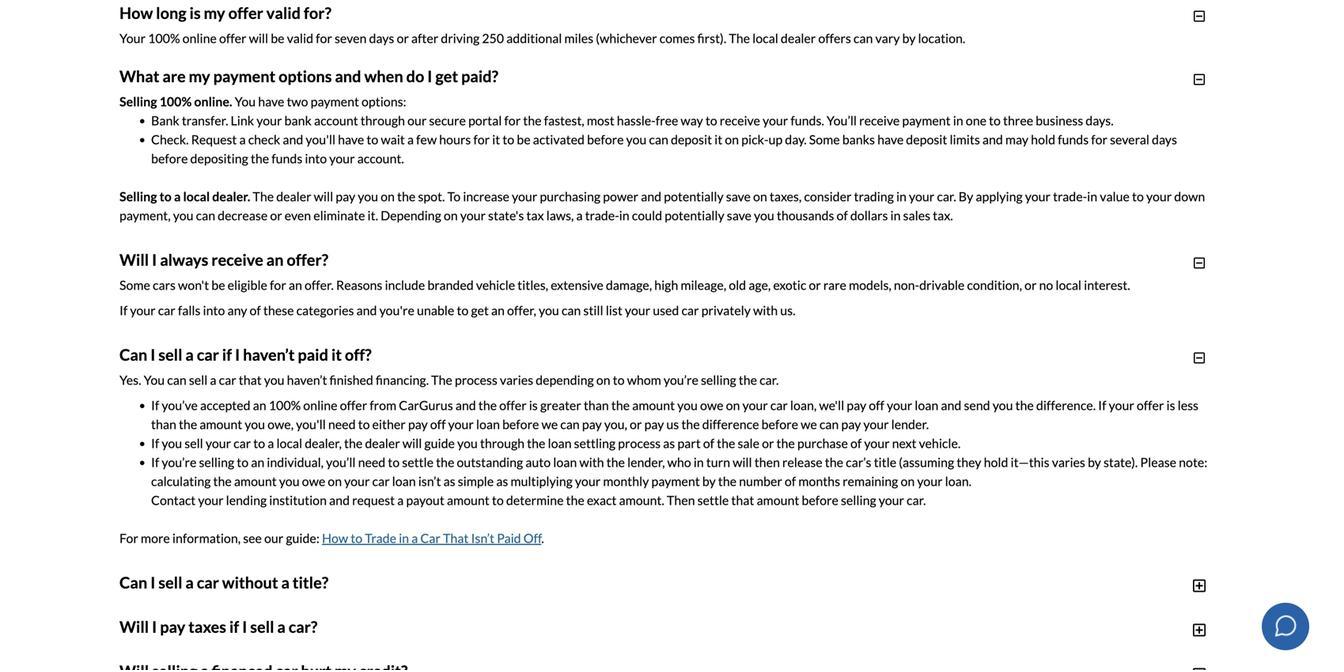 Task type: locate. For each thing, give the bounding box(es) containing it.
1 vertical spatial online
[[303, 398, 338, 413]]

i right do
[[428, 67, 432, 86]]

car's up our
[[481, 619, 507, 635]]

save left thousands
[[727, 208, 752, 223]]

other
[[609, 619, 640, 635]]

purchasing
[[540, 189, 601, 204]]

1 will from the top
[[120, 250, 149, 269]]

it—this
[[1011, 455, 1050, 470]]

may
[[1006, 132, 1029, 147]]

title?
[[293, 573, 329, 592]]

institution
[[269, 493, 327, 508]]

2 vertical spatial dealer
[[365, 436, 400, 451]]

a down owe,
[[268, 436, 274, 451]]

varies right it—this
[[1052, 455, 1086, 470]]

to
[[448, 189, 461, 204]]

1 horizontal spatial that
[[347, 638, 370, 654]]

you'll
[[306, 132, 336, 147], [296, 417, 326, 432]]

condition,
[[967, 277, 1023, 293]]

to
[[706, 113, 718, 128], [989, 113, 1001, 128], [367, 132, 378, 147], [503, 132, 515, 147], [160, 189, 172, 204], [1133, 189, 1144, 204], [457, 303, 469, 318], [613, 372, 625, 388], [358, 417, 370, 432], [253, 436, 265, 451], [237, 455, 249, 470], [388, 455, 400, 470], [492, 493, 504, 508], [351, 531, 363, 546], [854, 600, 866, 616], [541, 638, 553, 654]]

1 vertical spatial guide
[[508, 638, 538, 654]]

1 vertical spatial you're
[[162, 455, 197, 470]]

it,
[[1191, 619, 1202, 635]]

lender,
[[628, 455, 665, 470]]

sell down falls
[[158, 345, 182, 364]]

0 horizontal spatial title
[[385, 619, 408, 635]]

in left 'value'
[[1088, 189, 1098, 204]]

0 horizontal spatial is
[[190, 3, 201, 22]]

hold
[[1031, 132, 1056, 147], [984, 455, 1009, 470]]

and down the yes. you can sell a car that you haven't finished financing. the process varies depending on to whom you're selling the car. at bottom
[[456, 398, 476, 413]]

are left "other"
[[589, 619, 607, 635]]

owe up institution
[[302, 474, 325, 489]]

of inside the dealer will pay you on the spot. to increase your purchasing power and potentially save on taxes, consider trading in your car. by applying your trade-in value to your down payment, you can decrease or even eliminate it. depending on your state's tax laws, a trade-in could potentially save you thousands of dollars in sales tax.
[[837, 208, 848, 223]]

before
[[587, 132, 624, 147], [151, 151, 188, 166], [503, 417, 539, 432], [762, 417, 799, 432], [802, 493, 839, 508]]

be up options
[[271, 30, 285, 46]]

see
[[243, 531, 262, 546]]

0 vertical spatial that
[[239, 372, 262, 388]]

0 vertical spatial some
[[809, 132, 840, 147]]

by left location.
[[903, 30, 916, 46]]

a up states,
[[185, 573, 194, 592]]

1 horizontal spatial vary
[[876, 30, 900, 46]]

will for will i always receive an offer?
[[120, 250, 149, 269]]

1 vertical spatial still
[[1074, 619, 1094, 635]]

2 vertical spatial selling
[[841, 493, 877, 508]]

into inside selling 100% online. you have two payment options: bank transfer. link your bank account through our secure portal for the fastest, most hassle-free way to receive your funds. you'll receive payment in one to three business days. check. request a check and you'll have to wait a few hours for it to be activated before you can deposit it on pick-up day. some banks have deposit limits and may hold funds for several days before depositing the funds into your account.
[[305, 151, 327, 166]]

through down options:
[[361, 113, 405, 128]]

you'll inside selling 100% online. you have two payment options: bank transfer. link your bank account through our secure portal for the fastest, most hassle-free way to receive your funds. you'll receive payment in one to three business days. check. request a check and you'll have to wait a few hours for it to be activated before you can deposit it on pick-up day. some banks have deposit limits and may hold funds for several days before depositing the funds into your account.
[[306, 132, 336, 147]]

not
[[771, 619, 789, 635]]

100%
[[148, 30, 180, 46], [160, 94, 192, 109], [269, 398, 301, 413]]

will up what are my payment options and when do i get paid?
[[249, 30, 268, 46]]

your down calculating
[[198, 493, 224, 508]]

note:
[[1179, 455, 1208, 470]]

you inside selling 100% online. you have two payment options: bank transfer. link your bank account through our secure portal for the fastest, most hassle-free way to receive your funds. you'll receive payment in one to three business days. check. request a check and you'll have to wait a few hours for it to be activated before you can deposit it on pick-up day. some banks have deposit limits and may hold funds for several days before depositing the funds into your account.
[[626, 132, 647, 147]]

sell inside the can i sell a car without a title? in most states, no. rules around car titles vary by state, but—generally speaking—if you've lost your vehicle's title, it should be possible to obtain a replacement by contacting your state's department of motor vehicles (dmv). note: obtaining a new title invalidates a car's old title.there are other reasons why you might not be in possession of your car's title, such as if the car still has a lien against it, or if it was bought from a previous owner that didn't have the title. our guide to
[[158, 573, 182, 592]]

difference.
[[1037, 398, 1096, 413]]

first).
[[698, 30, 727, 46]]

1 vertical spatial the
[[253, 189, 274, 204]]

several
[[1110, 132, 1150, 147]]

you'll inside the if you've accepted an 100% online offer from cargurus and the offer is greater than the amount you owe on your car loan, we'll pay off your loan and send you the difference. if your offer is less than the amount you owe, you'll need to either pay off your loan before we can pay you, or pay us the difference before we can pay your lender. if you sell your car to a local dealer, the dealer will guide you through the loan settling process as part of the sale or the purchase of your next vehicle. if you're selling to an individual, you'll need to settle the outstanding auto loan with the lender, who in turn will then release the car's title (assuming they hold it—this varies by state). please note: calculating the amount you owe on your car loan isn't as simple as multiplying your monthly payment by the number of months remaining on your loan. contact your lending institution and request a payout amount to determine the exact amount. then settle that amount before selling your car.
[[296, 417, 326, 432]]

miles
[[565, 30, 594, 46]]

car's inside the if you've accepted an 100% online offer from cargurus and the offer is greater than the amount you owe on your car loan, we'll pay off your loan and send you the difference. if your offer is less than the amount you owe, you'll need to either pay off your loan before we can pay you, or pay us the difference before we can pay your lender. if you sell your car to a local dealer, the dealer will guide you through the loan settling process as part of the sale or the purchase of your next vehicle. if you're selling to an individual, you'll need to settle the outstanding auto loan with the lender, who in turn will then release the car's title (assuming they hold it—this varies by state). please note: calculating the amount you owe on your car loan isn't as simple as multiplying your monthly payment by the number of months remaining on your loan. contact your lending institution and request a payout amount to determine the exact amount. then settle that amount before selling your car.
[[846, 455, 872, 470]]

0 vertical spatial you've
[[162, 398, 198, 413]]

a right 'has'
[[1117, 619, 1124, 635]]

be right not
[[792, 619, 806, 635]]

state's
[[488, 208, 524, 223]]

the up difference on the right of page
[[739, 372, 757, 388]]

0 horizontal spatial trade-
[[585, 208, 619, 223]]

send
[[964, 398, 991, 413]]

yes.
[[120, 372, 141, 388]]

0 vertical spatial dealer
[[781, 30, 816, 46]]

amount down accepted
[[200, 417, 242, 432]]

days inside selling 100% online. you have two payment options: bank transfer. link your bank account through our secure portal for the fastest, most hassle-free way to receive your funds. you'll receive payment in one to three business days. check. request a check and you'll have to wait a few hours for it to be activated before you can deposit it on pick-up day. some banks have deposit limits and may hold funds for several days before depositing the funds into your account.
[[1152, 132, 1178, 147]]

your down cars
[[130, 303, 156, 318]]

financing.
[[376, 372, 429, 388]]

depending
[[536, 372, 594, 388]]

pay down we'll
[[842, 417, 861, 432]]

the up the depending
[[397, 189, 416, 204]]

title.
[[455, 638, 481, 654]]

receive up 'eligible'
[[212, 250, 263, 269]]

1 horizontal spatial some
[[809, 132, 840, 147]]

1 vertical spatial varies
[[1052, 455, 1086, 470]]

you inside the can i sell a car without a title? in most states, no. rules around car titles vary by state, but—generally speaking—if you've lost your vehicle's title, it should be possible to obtain a replacement by contacting your state's department of motor vehicles (dmv). note: obtaining a new title invalidates a car's old title.there are other reasons why you might not be in possession of your car's title, such as if the car still has a lien against it, or if it was bought from a previous owner that didn't have the title. our guide to
[[714, 619, 734, 635]]

on up the depending
[[381, 189, 395, 204]]

sell
[[158, 345, 182, 364], [189, 372, 208, 388], [185, 436, 203, 451], [158, 573, 182, 592], [250, 618, 274, 637]]

0 vertical spatial still
[[584, 303, 604, 318]]

2 selling from the top
[[120, 189, 157, 204]]

amount up us
[[632, 398, 675, 413]]

need right you'll
[[358, 455, 386, 470]]

in right trade
[[399, 531, 409, 546]]

you'll for have
[[306, 132, 336, 147]]

or inside the can i sell a car without a title? in most states, no. rules around car titles vary by state, but—generally speaking—if you've lost your vehicle's title, it should be possible to obtain a replacement by contacting your state's department of motor vehicles (dmv). note: obtaining a new title invalidates a car's old title.there are other reasons why you might not be in possession of your car's title, such as if the car still has a lien against it, or if it was bought from a previous owner that didn't have the title. our guide to
[[120, 638, 132, 654]]

can inside the dealer will pay you on the spot. to increase your purchasing power and potentially save on taxes, consider trading in your car. by applying your trade-in value to your down payment, you can decrease or even eliminate it. depending on your state's tax laws, a trade-in could potentially save you thousands of dollars in sales tax.
[[196, 208, 215, 223]]

0 horizontal spatial some
[[120, 277, 150, 293]]

0 vertical spatial need
[[328, 417, 356, 432]]

can down we'll
[[820, 417, 839, 432]]

of right part
[[703, 436, 715, 451]]

car's down the replacement
[[925, 619, 951, 635]]

into down bank
[[305, 151, 327, 166]]

2 horizontal spatial the
[[729, 30, 750, 46]]

days.
[[1086, 113, 1114, 128]]

that
[[239, 372, 262, 388], [732, 493, 755, 508], [347, 638, 370, 654]]

than
[[584, 398, 609, 413], [151, 417, 176, 432]]

haven't
[[243, 345, 295, 364], [287, 372, 327, 388]]

online up dealer,
[[303, 398, 338, 413]]

through inside selling 100% online. you have two payment options: bank transfer. link your bank account through our secure portal for the fastest, most hassle-free way to receive your funds. you'll receive payment in one to three business days. check. request a check and you'll have to wait a few hours for it to be activated before you can deposit it on pick-up day. some banks have deposit limits and may hold funds for several days before depositing the funds into your account.
[[361, 113, 405, 128]]

your right difference.
[[1109, 398, 1135, 413]]

1 vertical spatial title
[[385, 619, 408, 635]]

some cars won't be eligible for an offer. reasons include branded vehicle titles, extensive damage, high mileage, old age, exotic or rare models, non-drivable condition, or no local interest.
[[120, 277, 1131, 293]]

around
[[254, 600, 294, 616]]

you've inside the if you've accepted an 100% online offer from cargurus and the offer is greater than the amount you owe on your car loan, we'll pay off your loan and send you the difference. if your offer is less than the amount you owe, you'll need to either pay off your loan before we can pay you, or pay us the difference before we can pay your lender. if you sell your car to a local dealer, the dealer will guide you through the loan settling process as part of the sale or the purchase of your next vehicle. if you're selling to an individual, you'll need to settle the outstanding auto loan with the lender, who in turn will then release the car's title (assuming they hold it—this varies by state). please note: calculating the amount you owe on your car loan isn't as simple as multiplying your monthly payment by the number of months remaining on your loan. contact your lending institution and request a payout amount to determine the exact amount. then settle that amount before selling your car.
[[162, 398, 198, 413]]

0 horizontal spatial the
[[253, 189, 274, 204]]

1 horizontal spatial how
[[322, 531, 348, 546]]

1 horizontal spatial get
[[471, 303, 489, 318]]

receive up the banks
[[860, 113, 900, 128]]

department
[[1130, 600, 1198, 616]]

will up eliminate
[[314, 189, 333, 204]]

what are my payment options and when do i get paid?
[[120, 67, 499, 86]]

title inside the if you've accepted an 100% online offer from cargurus and the offer is greater than the amount you owe on your car loan, we'll pay off your loan and send you the difference. if your offer is less than the amount you owe, you'll need to either pay off your loan before we can pay you, or pay us the difference before we can pay your lender. if you sell your car to a local dealer, the dealer will guide you through the loan settling process as part of the sale or the purchase of your next vehicle. if you're selling to an individual, you'll need to settle the outstanding auto loan with the lender, who in turn will then release the car's title (assuming they hold it—this varies by state). please note: calculating the amount you owe on your car loan isn't as simple as multiplying your monthly payment by the number of months remaining on your loan. contact your lending institution and request a payout amount to determine the exact amount. then settle that amount before selling your car.
[[874, 455, 897, 470]]

trade- down 'power'
[[585, 208, 619, 223]]

account
[[314, 113, 358, 128]]

how up your
[[120, 3, 153, 22]]

0 vertical spatial guide
[[425, 436, 455, 451]]

vehicle
[[476, 277, 515, 293]]

request
[[191, 132, 237, 147]]

how right the guide:
[[322, 531, 348, 546]]

you down can i sell a car if i haven't paid it off?
[[264, 372, 285, 388]]

you're inside the if you've accepted an 100% online offer from cargurus and the offer is greater than the amount you owe on your car loan, we'll pay off your loan and send you the difference. if your offer is less than the amount you owe, you'll need to either pay off your loan before we can pay you, or pay us the difference before we can pay your lender. if you sell your car to a local dealer, the dealer will guide you through the loan settling process as part of the sale or the purchase of your next vehicle. if you're selling to an individual, you'll need to settle the outstanding auto loan with the lender, who in turn will then release the car's title (assuming they hold it—this varies by state). please note: calculating the amount you owe on your car loan isn't as simple as multiplying your monthly payment by the number of months remaining on your loan. contact your lending institution and request a payout amount to determine the exact amount. then settle that amount before selling your car.
[[162, 455, 197, 470]]

exotic
[[774, 277, 807, 293]]

from inside the can i sell a car without a title? in most states, no. rules around car titles vary by state, but—generally speaking—if you've lost your vehicle's title, it should be possible to obtain a replacement by contacting your state's department of motor vehicles (dmv). note: obtaining a new title invalidates a car's old title.there are other reasons why you might not be in possession of your car's title, such as if the car still has a lien against it, or if it was bought from a previous owner that didn't have the title. our guide to
[[220, 638, 247, 654]]

2 will from the top
[[120, 618, 149, 637]]

0 vertical spatial you're
[[664, 372, 699, 388]]

lender.
[[892, 417, 929, 432]]

2 vertical spatial that
[[347, 638, 370, 654]]

funds down check
[[272, 151, 303, 166]]

0 vertical spatial the
[[729, 30, 750, 46]]

one
[[966, 113, 987, 128]]

secure
[[429, 113, 466, 128]]

you'll
[[326, 455, 356, 470]]

1 vertical spatial are
[[589, 619, 607, 635]]

0 vertical spatial from
[[370, 398, 397, 413]]

have inside the can i sell a car without a title? in most states, no. rules around car titles vary by state, but—generally speaking—if you've lost your vehicle's title, it should be possible to obtain a replacement by contacting your state's department of motor vehicles (dmv). note: obtaining a new title invalidates a car's old title.there are other reasons why you might not be in possession of your car's title, such as if the car still has a lien against it, or if it was bought from a previous owner that didn't have the title. our guide to
[[406, 638, 432, 654]]

i down any
[[235, 345, 240, 364]]

1 horizontal spatial you
[[235, 94, 256, 109]]

0 horizontal spatial still
[[584, 303, 604, 318]]

0 vertical spatial title,
[[713, 600, 738, 616]]

settle
[[402, 455, 434, 470], [698, 493, 729, 508]]

0 horizontal spatial most
[[133, 600, 161, 616]]

to inside the dealer will pay you on the spot. to increase your purchasing power and potentially save on taxes, consider trading in your car. by applying your trade-in value to your down payment, you can decrease or even eliminate it. depending on your state's tax laws, a trade-in could potentially save you thousands of dollars in sales tax.
[[1133, 189, 1144, 204]]

can inside the can i sell a car without a title? in most states, no. rules around car titles vary by state, but—generally speaking—if you've lost your vehicle's title, it should be possible to obtain a replacement by contacting your state's department of motor vehicles (dmv). note: obtaining a new title invalidates a car's old title.there are other reasons why you might not be in possession of your car's title, such as if the car still has a lien against it, or if it was bought from a previous owner that didn't have the title. our guide to
[[120, 573, 147, 592]]

and left when
[[335, 67, 361, 86]]

on down you'll
[[328, 474, 342, 489]]

1 horizontal spatial dealer
[[365, 436, 400, 451]]

possible
[[806, 600, 852, 616]]

2 can from the top
[[120, 573, 147, 592]]

0 horizontal spatial get
[[436, 67, 458, 86]]

1 vertical spatial process
[[618, 436, 661, 451]]

privately
[[702, 303, 751, 318]]

online inside how long is my offer valid for? your 100% online offer will be valid for seven days or after driving 250 additional miles (whichever comes first). the local dealer offers can vary by location.
[[183, 30, 217, 46]]

can up yes.
[[120, 345, 147, 364]]

turn
[[707, 455, 730, 470]]

can right yes.
[[167, 372, 187, 388]]

owe
[[700, 398, 724, 413], [302, 474, 325, 489]]

car up car?
[[296, 600, 313, 616]]

our
[[408, 113, 427, 128], [264, 531, 284, 546]]

greater
[[540, 398, 582, 413]]

car down falls
[[197, 345, 219, 364]]

0 vertical spatial than
[[584, 398, 609, 413]]

an left individual,
[[251, 455, 265, 470]]

title, down the replacement
[[953, 619, 978, 635]]

0 vertical spatial you'll
[[306, 132, 336, 147]]

100% inside selling 100% online. you have two payment options: bank transfer. link your bank account through our secure portal for the fastest, most hassle-free way to receive your funds. you'll receive payment in one to three business days. check. request a check and you'll have to wait a few hours for it to be activated before you can deposit it on pick-up day. some banks have deposit limits and may hold funds for several days before depositing the funds into your account.
[[160, 94, 192, 109]]

we
[[542, 417, 558, 432], [801, 417, 817, 432]]

0 vertical spatial selling
[[701, 372, 737, 388]]

1 vertical spatial off
[[430, 417, 446, 432]]

online down long
[[183, 30, 217, 46]]

the left fastest,
[[523, 113, 542, 128]]

lending
[[226, 493, 267, 508]]

you down selling to a local dealer.
[[173, 208, 194, 223]]

1 horizontal spatial funds
[[1058, 132, 1089, 147]]

0 vertical spatial my
[[204, 3, 225, 22]]

0 horizontal spatial how
[[120, 3, 153, 22]]

100% up owe,
[[269, 398, 301, 413]]

1 vertical spatial will
[[120, 618, 149, 637]]

transfer.
[[182, 113, 228, 128]]

finished
[[330, 372, 373, 388]]

in down possible
[[808, 619, 818, 635]]

in inside selling 100% online. you have two payment options: bank transfer. link your bank account through our secure portal for the fastest, most hassle-free way to receive your funds. you'll receive payment in one to three business days. check. request a check and you'll have to wait a few hours for it to be activated before you can deposit it on pick-up day. some banks have deposit limits and may hold funds for several days before depositing the funds into your account.
[[953, 113, 964, 128]]

the left exact
[[566, 493, 585, 508]]

from inside the if you've accepted an 100% online offer from cargurus and the offer is greater than the amount you owe on your car loan, we'll pay off your loan and send you the difference. if your offer is less than the amount you owe, you'll need to either pay off your loan before we can pay you, or pay us the difference before we can pay your lender. if you sell your car to a local dealer, the dealer will guide you through the loan settling process as part of the sale or the purchase of your next vehicle. if you're selling to an individual, you'll need to settle the outstanding auto loan with the lender, who in turn will then release the car's title (assuming they hold it—this varies by state). please note: calculating the amount you owe on your car loan isn't as simple as multiplying your monthly payment by the number of months remaining on your loan. contact your lending institution and request a payout amount to determine the exact amount. then settle that amount before selling your car.
[[370, 398, 397, 413]]

if you've accepted an 100% online offer from cargurus and the offer is greater than the amount you owe on your car loan, we'll pay off your loan and send you the difference. if your offer is less than the amount you owe, you'll need to either pay off your loan before we can pay you, or pay us the difference before we can pay your lender. if you sell your car to a local dealer, the dealer will guide you through the loan settling process as part of the sale or the purchase of your next vehicle. if you're selling to an individual, you'll need to settle the outstanding auto loan with the lender, who in turn will then release the car's title (assuming they hold it—this varies by state). please note: calculating the amount you owe on your car loan isn't as simple as multiplying your monthly payment by the number of months remaining on your loan. contact your lending institution and request a payout amount to determine the exact amount. then settle that amount before selling your car.
[[151, 398, 1208, 508]]

1 vertical spatial how
[[322, 531, 348, 546]]

off right we'll
[[869, 398, 885, 413]]

0 horizontal spatial than
[[151, 417, 176, 432]]

have
[[258, 94, 284, 109], [338, 132, 364, 147], [878, 132, 904, 147], [406, 638, 432, 654]]

be inside selling 100% online. you have two payment options: bank transfer. link your bank account through our secure portal for the fastest, most hassle-free way to receive your funds. you'll receive payment in one to three business days. check. request a check and you'll have to wait a few hours for it to be activated before you can deposit it on pick-up day. some banks have deposit limits and may hold funds for several days before depositing the funds into your account.
[[517, 132, 531, 147]]

0 vertical spatial potentially
[[664, 189, 724, 204]]

old down speaking—if
[[510, 619, 527, 635]]

why
[[688, 619, 711, 635]]

deposit down way
[[671, 132, 712, 147]]

that down number
[[732, 493, 755, 508]]

the
[[729, 30, 750, 46], [253, 189, 274, 204], [431, 372, 453, 388]]

need up dealer,
[[328, 417, 356, 432]]

a down falls
[[185, 345, 194, 364]]

a left few
[[407, 132, 414, 147]]

1 vertical spatial days
[[1152, 132, 1178, 147]]

the up isn't
[[436, 455, 455, 470]]

will down in
[[120, 618, 149, 637]]

2 vertical spatial car.
[[907, 493, 926, 508]]

(assuming
[[899, 455, 955, 470]]

0 horizontal spatial hold
[[984, 455, 1009, 470]]

varies
[[500, 372, 533, 388], [1052, 455, 1086, 470]]

100% up bank
[[160, 94, 192, 109]]

with
[[753, 303, 778, 318], [580, 455, 604, 470]]

loan up auto
[[548, 436, 572, 451]]

for inside how long is my offer valid for? your 100% online offer will be valid for seven days or after driving 250 additional miles (whichever comes first). the local dealer offers can vary by location.
[[316, 30, 332, 46]]

eliminate
[[314, 208, 365, 223]]

1 selling from the top
[[120, 94, 157, 109]]

they
[[957, 455, 982, 470]]

online inside the if you've accepted an 100% online offer from cargurus and the offer is greater than the amount you owe on your car loan, we'll pay off your loan and send you the difference. if your offer is less than the amount you owe, you'll need to either pay off your loan before we can pay you, or pay us the difference before we can pay your lender. if you sell your car to a local dealer, the dealer will guide you through the loan settling process as part of the sale or the purchase of your next vehicle. if you're selling to an individual, you'll need to settle the outstanding auto loan with the lender, who in turn will then release the car's title (assuming they hold it—this varies by state). please note: calculating the amount you owe on your car loan isn't as simple as multiplying your monthly payment by the number of months remaining on your loan. contact your lending institution and request a payout amount to determine the exact amount. then settle that amount before selling your car.
[[303, 398, 338, 413]]

1 horizontal spatial trade-
[[1053, 189, 1088, 204]]

will down either
[[403, 436, 422, 451]]

you down taxes,
[[754, 208, 775, 223]]

1 can from the top
[[120, 345, 147, 364]]

most left hassle-
[[587, 113, 615, 128]]

dealer inside the if you've accepted an 100% online offer from cargurus and the offer is greater than the amount you owe on your car loan, we'll pay off your loan and send you the difference. if your offer is less than the amount you owe, you'll need to either pay off your loan before we can pay you, or pay us the difference before we can pay your lender. if you sell your car to a local dealer, the dealer will guide you through the loan settling process as part of the sale or the purchase of your next vehicle. if you're selling to an individual, you'll need to settle the outstanding auto loan with the lender, who in turn will then release the car's title (assuming they hold it—this varies by state). please note: calculating the amount you owe on your car loan isn't as simple as multiplying your monthly payment by the number of months remaining on your loan. contact your lending institution and request a payout amount to determine the exact amount. then settle that amount before selling your car.
[[365, 436, 400, 451]]

(whichever
[[596, 30, 657, 46]]

1 vertical spatial that
[[732, 493, 755, 508]]

0 vertical spatial varies
[[500, 372, 533, 388]]

spot.
[[418, 189, 445, 204]]

i up the motor
[[150, 573, 155, 592]]

dealer left offers
[[781, 30, 816, 46]]

1 horizontal spatial is
[[529, 398, 538, 413]]

up
[[769, 132, 783, 147]]

state).
[[1104, 455, 1138, 470]]

2 horizontal spatial is
[[1167, 398, 1176, 413]]

car down contacting
[[1054, 619, 1071, 635]]

1 horizontal spatial are
[[589, 619, 607, 635]]

1 vertical spatial title,
[[953, 619, 978, 635]]

have down invalidates
[[406, 638, 432, 654]]

sell inside the if you've accepted an 100% online offer from cargurus and the offer is greater than the amount you owe on your car loan, we'll pay off your loan and send you the difference. if your offer is less than the amount you owe, you'll need to either pay off your loan before we can pay you, or pay us the difference before we can pay your lender. if you sell your car to a local dealer, the dealer will guide you through the loan settling process as part of the sale or the purchase of your next vehicle. if you're selling to an individual, you'll need to settle the outstanding auto loan with the lender, who in turn will then release the car's title (assuming they hold it—this varies by state). please note: calculating the amount you owe on your car loan isn't as simple as multiplying your monthly payment by the number of months remaining on your loan. contact your lending institution and request a payout amount to determine the exact amount. then settle that amount before selling your car.
[[185, 436, 203, 451]]

include
[[385, 277, 425, 293]]

models,
[[849, 277, 892, 293]]

0 horizontal spatial we
[[542, 417, 558, 432]]

might
[[736, 619, 768, 635]]

hold down business
[[1031, 132, 1056, 147]]

months
[[799, 474, 841, 489]]

0 horizontal spatial are
[[163, 67, 186, 86]]

few
[[416, 132, 437, 147]]

1 vertical spatial dealer
[[276, 189, 311, 204]]

selling inside selling 100% online. you have two payment options: bank transfer. link your bank account through our secure portal for the fastest, most hassle-free way to receive your funds. you'll receive payment in one to three business days. check. request a check and you'll have to wait a few hours for it to be activated before you can deposit it on pick-up day. some banks have deposit limits and may hold funds for several days before depositing the funds into your account.
[[120, 94, 157, 109]]

by inside how long is my offer valid for? your 100% online offer will be valid for seven days or after driving 250 additional miles (whichever comes first). the local dealer offers can vary by location.
[[903, 30, 916, 46]]

1 vertical spatial than
[[151, 417, 176, 432]]

your down obtain
[[897, 619, 922, 635]]

0 vertical spatial off
[[869, 398, 885, 413]]

sell up calculating
[[185, 436, 203, 451]]

thousands
[[777, 208, 835, 223]]

your left state's
[[1064, 600, 1090, 616]]

1 vertical spatial selling
[[120, 189, 157, 204]]

pay down cargurus
[[408, 417, 428, 432]]

our right see
[[264, 531, 284, 546]]

save left taxes,
[[726, 189, 751, 204]]

0 horizontal spatial deposit
[[671, 132, 712, 147]]

1 horizontal spatial you've
[[574, 600, 610, 616]]

you're
[[664, 372, 699, 388], [162, 455, 197, 470]]

no.
[[202, 600, 218, 616]]

payment up limits
[[903, 113, 951, 128]]

will inside the dealer will pay you on the spot. to increase your purchasing power and potentially save on taxes, consider trading in your car. by applying your trade-in value to your down payment, you can decrease or even eliminate it. depending on your state's tax laws, a trade-in could potentially save you thousands of dollars in sales tax.
[[314, 189, 333, 204]]

1 vertical spatial hold
[[984, 455, 1009, 470]]

remaining
[[843, 474, 899, 489]]

0 vertical spatial vary
[[876, 30, 900, 46]]

in up sales
[[897, 189, 907, 204]]

1 horizontal spatial deposit
[[906, 132, 948, 147]]

1 vertical spatial owe
[[302, 474, 325, 489]]

still inside the can i sell a car without a title? in most states, no. rules around car titles vary by state, but—generally speaking—if you've lost your vehicle's title, it should be possible to obtain a replacement by contacting your state's department of motor vehicles (dmv). note: obtaining a new title invalidates a car's old title.there are other reasons why you might not be in possession of your car's title, such as if the car still has a lien against it, or if it was bought from a previous owner that didn't have the title. our guide to
[[1074, 619, 1094, 635]]

an
[[266, 250, 284, 269], [289, 277, 302, 293], [491, 303, 505, 318], [253, 398, 266, 413], [251, 455, 265, 470]]

you down hassle-
[[626, 132, 647, 147]]

1 vertical spatial valid
[[287, 30, 313, 46]]

pay up eliminate
[[336, 189, 355, 204]]

used
[[653, 303, 679, 318]]

into left any
[[203, 303, 225, 318]]

from down (dmv).
[[220, 638, 247, 654]]

in right who
[[694, 455, 704, 470]]

can i sell a car if i haven't paid it off?
[[120, 345, 372, 364]]

1 vertical spatial you've
[[574, 600, 610, 616]]

1 vertical spatial through
[[480, 436, 525, 451]]

the inside the dealer will pay you on the spot. to increase your purchasing power and potentially save on taxes, consider trading in your car. by applying your trade-in value to your down payment, you can decrease or even eliminate it. depending on your state's tax laws, a trade-in could potentially save you thousands of dollars in sales tax.
[[397, 189, 416, 204]]

1 horizontal spatial selling
[[701, 372, 737, 388]]

state's
[[1092, 600, 1128, 616]]

(dmv).
[[220, 619, 260, 635]]

1 horizontal spatial hold
[[1031, 132, 1056, 147]]

0 vertical spatial 100%
[[148, 30, 180, 46]]

0 horizontal spatial old
[[510, 619, 527, 635]]

offer
[[228, 3, 263, 22], [219, 30, 247, 46], [340, 398, 367, 413], [499, 398, 527, 413], [1137, 398, 1165, 413]]

pay inside the dealer will pay you on the spot. to increase your purchasing power and potentially save on taxes, consider trading in your car. by applying your trade-in value to your down payment, you can decrease or even eliminate it. depending on your state's tax laws, a trade-in could potentially save you thousands of dollars in sales tax.
[[336, 189, 355, 204]]

or
[[397, 30, 409, 46], [270, 208, 282, 223], [809, 277, 821, 293], [1025, 277, 1037, 293], [630, 417, 642, 432], [762, 436, 774, 451], [120, 638, 132, 654]]

and left may
[[983, 132, 1003, 147]]

has
[[1096, 619, 1115, 635]]

0 vertical spatial selling
[[120, 94, 157, 109]]

dealer inside how long is my offer valid for? your 100% online offer will be valid for seven days or after driving 250 additional miles (whichever comes first). the local dealer offers can vary by location.
[[781, 30, 816, 46]]

0 vertical spatial you
[[235, 94, 256, 109]]



Task type: vqa. For each thing, say whether or not it's contained in the screenshot.
on within Selling 100% online. You have two payment options: Bank transfer. Link your bank account through our secure portal for the fastest, most hassle-free way to receive your funds. You'll receive payment in one to three business days. Check. Request a check and you'll have to wait a few hours for it to be activated before you can deposit it on pick-up day. Some banks have deposit limits and may hold funds for several days before depositing the funds into your account.
yes



Task type: describe. For each thing, give the bounding box(es) containing it.
you inside selling 100% online. you have two payment options: bank transfer. link your bank account through our secure portal for the fastest, most hassle-free way to receive your funds. you'll receive payment in one to three business days. check. request a check and you'll have to wait a few hours for it to be activated before you can deposit it on pick-up day. some banks have deposit limits and may hold funds for several days before depositing the funds into your account.
[[235, 94, 256, 109]]

amount up lending
[[234, 474, 277, 489]]

2 horizontal spatial car's
[[925, 619, 951, 635]]

1 vertical spatial our
[[264, 531, 284, 546]]

will inside how long is my offer valid for? your 100% online offer will be valid for seven days or after driving 250 additional miles (whichever comes first). the local dealer offers can vary by location.
[[249, 30, 268, 46]]

will i pay taxes if i sell a car?
[[120, 618, 318, 637]]

owe,
[[268, 417, 294, 432]]

local inside how long is my offer valid for? your 100% online offer will be valid for seven days or after driving 250 additional miles (whichever comes first). the local dealer offers can vary by location.
[[753, 30, 779, 46]]

increase
[[463, 189, 510, 204]]

on down (assuming
[[901, 474, 915, 489]]

settling
[[574, 436, 616, 451]]

1 vertical spatial my
[[189, 67, 210, 86]]

your down account
[[329, 151, 355, 166]]

will down sale on the bottom right of the page
[[733, 455, 752, 470]]

and left the request
[[329, 493, 350, 508]]

1 vertical spatial selling
[[199, 455, 234, 470]]

payment up account
[[311, 94, 359, 109]]

1 we from the left
[[542, 417, 558, 432]]

i down rules at the bottom left
[[242, 618, 247, 637]]

contact
[[151, 493, 196, 508]]

vary inside the can i sell a car without a title? in most states, no. rules around car titles vary by state, but—generally speaking—if you've lost your vehicle's title, it should be possible to obtain a replacement by contacting your state's department of motor vehicles (dmv). note: obtaining a new title invalidates a car's old title.there are other reasons why you might not be in possession of your car's title, such as if the car still has a lien against it, or if it was bought from a previous owner that didn't have the title. our guide to
[[346, 600, 371, 616]]

1 horizontal spatial need
[[358, 455, 386, 470]]

offer up the online.
[[219, 30, 247, 46]]

car up no.
[[197, 573, 219, 592]]

speaking—if
[[505, 600, 572, 616]]

the down invalidates
[[435, 638, 453, 654]]

laws,
[[547, 208, 574, 223]]

or left no
[[1025, 277, 1037, 293]]

auto
[[526, 455, 551, 470]]

it left the was
[[144, 638, 152, 654]]

my inside how long is my offer valid for? your 100% online offer will be valid for seven days or after driving 250 additional miles (whichever comes first). the local dealer offers can vary by location.
[[204, 3, 225, 22]]

hold inside selling 100% online. you have two payment options: bank transfer. link your bank account through our secure portal for the fastest, most hassle-free way to receive your funds. you'll receive payment in one to three business days. check. request a check and you'll have to wait a few hours for it to be activated before you can deposit it on pick-up day. some banks have deposit limits and may hold funds for several days before depositing the funds into your account.
[[1031, 132, 1056, 147]]

payment inside the if you've accepted an 100% online offer from cargurus and the offer is greater than the amount you owe on your car loan, we'll pay off your loan and send you the difference. if your offer is less than the amount you owe, you'll need to either pay off your loan before we can pay you, or pay us the difference before we can pay your lender. if you sell your car to a local dealer, the dealer will guide you through the loan settling process as part of the sale or the purchase of your next vehicle. if you're selling to an individual, you'll need to settle the outstanding auto loan with the lender, who in turn will then release the car's title (assuming they hold it—this varies by state). please note: calculating the amount you owe on your car loan isn't as simple as multiplying your monthly payment by the number of months remaining on your loan. contact your lending institution and request a payout amount to determine the exact amount. then settle that amount before selling your car.
[[652, 474, 700, 489]]

your left lender.
[[864, 417, 889, 432]]

that inside the can i sell a car without a title? in most states, no. rules around car titles vary by state, but—generally speaking—if you've lost your vehicle's title, it should be possible to obtain a replacement by contacting your state's department of motor vehicles (dmv). note: obtaining a new title invalidates a car's old title.there are other reasons why you might not be in possession of your car's title, such as if the car still has a lien against it, or if it was bought from a previous owner that didn't have the title. our guide to
[[347, 638, 370, 654]]

1 vertical spatial save
[[727, 208, 752, 223]]

was
[[154, 638, 176, 654]]

non-
[[894, 277, 920, 293]]

before down loan,
[[762, 417, 799, 432]]

depending
[[381, 208, 441, 223]]

0 horizontal spatial that
[[239, 372, 262, 388]]

pay up settling
[[582, 417, 602, 432]]

wait
[[381, 132, 405, 147]]

information,
[[172, 531, 241, 546]]

your up check
[[257, 113, 282, 128]]

you up 'outstanding'
[[457, 436, 478, 451]]

cargurus
[[399, 398, 453, 413]]

simple
[[458, 474, 494, 489]]

even
[[285, 208, 311, 223]]

limits
[[950, 132, 980, 147]]

seven
[[335, 30, 367, 46]]

us.
[[781, 303, 796, 318]]

rules
[[221, 600, 251, 616]]

1 horizontal spatial you're
[[664, 372, 699, 388]]

purchase
[[798, 436, 848, 451]]

how inside how long is my offer valid for? your 100% online offer will be valid for seven days or after driving 250 additional miles (whichever comes first). the local dealer offers can vary by location.
[[120, 3, 153, 22]]

for right portal on the top left of the page
[[504, 113, 521, 128]]

before down the check.
[[151, 151, 188, 166]]

0 vertical spatial trade-
[[1053, 189, 1088, 204]]

car. inside the dealer will pay you on the spot. to increase your purchasing power and potentially save on taxes, consider trading in your car. by applying your trade-in value to your down payment, you can decrease or even eliminate it. depending on your state's tax laws, a trade-in could potentially save you thousands of dollars in sales tax.
[[937, 189, 957, 204]]

2 horizontal spatial receive
[[860, 113, 900, 128]]

depositing
[[190, 151, 248, 166]]

it down portal on the top left of the page
[[492, 132, 500, 147]]

vehicle's
[[664, 600, 710, 616]]

as right isn't
[[444, 474, 456, 489]]

if down contacting
[[1023, 619, 1031, 635]]

car right used
[[682, 303, 699, 318]]

if down any
[[222, 345, 232, 364]]

loan right auto
[[553, 455, 577, 470]]

tax
[[527, 208, 544, 223]]

0 vertical spatial are
[[163, 67, 186, 86]]

difference
[[703, 417, 759, 432]]

you up calculating
[[162, 436, 182, 451]]

categories
[[296, 303, 354, 318]]

0 horizontal spatial car.
[[760, 372, 779, 388]]

0 vertical spatial get
[[436, 67, 458, 86]]

you left owe,
[[245, 417, 265, 432]]

your up up at the right top of the page
[[763, 113, 788, 128]]

days inside how long is my offer valid for? your 100% online offer will be valid for seven days or after driving 250 additional miles (whichever comes first). the local dealer offers can vary by location.
[[369, 30, 394, 46]]

loan up 'outstanding'
[[476, 417, 500, 432]]

with inside the if you've accepted an 100% online offer from cargurus and the offer is greater than the amount you owe on your car loan, we'll pay off your loan and send you the difference. if your offer is less than the amount you owe, you'll need to either pay off your loan before we can pay you, or pay us the difference before we can pay your lender. if you sell your car to a local dealer, the dealer will guide you through the loan settling process as part of the sale or the purchase of your next vehicle. if you're selling to an individual, you'll need to settle the outstanding auto loan with the lender, who in turn will then release the car's title (assuming they hold it—this varies by state). please note: calculating the amount you owe on your car loan isn't as simple as multiplying your monthly payment by the number of months remaining on your loan. contact your lending institution and request a payout amount to determine the exact amount. then settle that amount before selling your car.
[[580, 455, 604, 470]]

rare
[[824, 277, 847, 293]]

be right the "won't"
[[212, 277, 225, 293]]

your down (assuming
[[918, 474, 943, 489]]

0 horizontal spatial funds
[[272, 151, 303, 166]]

process inside the if you've accepted an 100% online offer from cargurus and the offer is greater than the amount you owe on your car loan, we'll pay off your loan and send you the difference. if your offer is less than the amount you owe, you'll need to either pay off your loan before we can pay you, or pay us the difference before we can pay your lender. if you sell your car to a local dealer, the dealer will guide you through the loan settling process as part of the sale or the purchase of your next vehicle. if you're selling to an individual, you'll need to settle the outstanding auto loan with the lender, who in turn will then release the car's title (assuming they hold it—this varies by state). please note: calculating the amount you owe on your car loan isn't as simple as multiplying your monthly payment by the number of months remaining on your loan. contact your lending institution and request a payout amount to determine the exact amount. then settle that amount before selling your car.
[[618, 436, 661, 451]]

the down turn
[[718, 474, 737, 489]]

sale
[[738, 436, 760, 451]]

0 horizontal spatial settle
[[402, 455, 434, 470]]

100% inside the if you've accepted an 100% online offer from cargurus and the offer is greater than the amount you owe on your car loan, we'll pay off your loan and send you the difference. if your offer is less than the amount you owe, you'll need to either pay off your loan before we can pay you, or pay us the difference before we can pay your lender. if you sell your car to a local dealer, the dealer will guide you through the loan settling process as part of the sale or the purchase of your next vehicle. if you're selling to an individual, you'll need to settle the outstanding auto loan with the lender, who in turn will then release the car's title (assuming they hold it—this varies by state). please note: calculating the amount you owe on your car loan isn't as simple as multiplying your monthly payment by the number of months remaining on your loan. contact your lending institution and request a payout amount to determine the exact amount. then settle that amount before selling your car.
[[269, 398, 301, 413]]

possession
[[821, 619, 881, 635]]

can inside how long is my offer valid for? your 100% online offer will be valid for seven days or after driving 250 additional miles (whichever comes first). the local dealer offers can vary by location.
[[854, 30, 873, 46]]

of down obtain
[[883, 619, 895, 635]]

most inside selling 100% online. you have two payment options: bank transfer. link your bank account through our secure portal for the fastest, most hassle-free way to receive your funds. you'll receive payment in one to three business days. check. request a check and you'll have to wait a few hours for it to be activated before you can deposit it on pick-up day. some banks have deposit limits and may hold funds for several days before depositing the funds into your account.
[[587, 113, 615, 128]]

in left sales
[[891, 208, 901, 223]]

0 horizontal spatial varies
[[500, 372, 533, 388]]

your up reasons
[[636, 600, 661, 616]]

won't
[[178, 277, 209, 293]]

our inside selling 100% online. you have two payment options: bank transfer. link your bank account through our secure portal for the fastest, most hassle-free way to receive your funds. you'll receive payment in one to three business days. check. request a check and you'll have to wait a few hours for it to be activated before you can deposit it on pick-up day. some banks have deposit limits and may hold funds for several days before depositing the funds into your account.
[[408, 113, 427, 128]]

titles
[[316, 600, 344, 616]]

calculating
[[151, 474, 211, 489]]

guide inside the if you've accepted an 100% online offer from cargurus and the offer is greater than the amount you owe on your car loan, we'll pay off your loan and send you the difference. if your offer is less than the amount you owe, you'll need to either pay off your loan before we can pay you, or pay us the difference before we can pay your lender. if you sell your car to a local dealer, the dealer will guide you through the loan settling process as part of the sale or the purchase of your next vehicle. if you're selling to an individual, you'll need to settle the outstanding auto loan with the lender, who in turn will then release the car's title (assuming they hold it—this varies by state). please note: calculating the amount you owe on your car loan isn't as simple as multiplying your monthly payment by the number of months remaining on your loan. contact your lending institution and request a payout amount to determine the exact amount. then settle that amount before selling your car.
[[425, 436, 455, 451]]

car left falls
[[158, 303, 175, 318]]

determine
[[506, 493, 564, 508]]

1 horizontal spatial title,
[[953, 619, 978, 635]]

lost
[[613, 600, 633, 616]]

falls
[[178, 303, 201, 318]]

selling for selling to a local dealer.
[[120, 189, 157, 204]]

car up the request
[[372, 474, 390, 489]]

pay up the was
[[160, 618, 185, 637]]

a left dealer.
[[174, 189, 181, 204]]

do
[[406, 67, 424, 86]]

your right applying in the right top of the page
[[1026, 189, 1051, 204]]

in inside the if you've accepted an 100% online offer from cargurus and the offer is greater than the amount you owe on your car loan, we'll pay off your loan and send you the difference. if your offer is less than the amount you owe, you'll need to either pay off your loan before we can pay you, or pay us the difference before we can pay your lender. if you sell your car to a local dealer, the dealer will guide you through the loan settling process as part of the sale or the purchase of your next vehicle. if you're selling to an individual, you'll need to settle the outstanding auto loan with the lender, who in turn will then release the car's title (assuming they hold it—this varies by state). please note: calculating the amount you owe on your car loan isn't as simple as multiplying your monthly payment by the number of months remaining on your loan. contact your lending institution and request a payout amount to determine the exact amount. then settle that amount before selling your car.
[[694, 455, 704, 470]]

location.
[[918, 30, 966, 46]]

for up the these
[[270, 277, 286, 293]]

0 vertical spatial funds
[[1058, 132, 1089, 147]]

on inside selling 100% online. you have two payment options: bank transfer. link your bank account through our secure portal for the fastest, most hassle-free way to receive your funds. you'll receive payment in one to three business days. check. request a check and you'll have to wait a few hours for it to be activated before you can deposit it on pick-up day. some banks have deposit limits and may hold funds for several days before depositing the funds into your account.
[[725, 132, 739, 147]]

the up you'll
[[344, 436, 363, 451]]

be inside how long is my offer valid for? your 100% online offer will be valid for seven days or after driving 250 additional miles (whichever comes first). the local dealer offers can vary by location.
[[271, 30, 285, 46]]

part
[[678, 436, 701, 451]]

request
[[352, 493, 395, 508]]

or up then
[[762, 436, 774, 451]]

that
[[443, 531, 469, 546]]

obtain
[[868, 600, 904, 616]]

2 deposit from the left
[[906, 132, 948, 147]]

you,
[[604, 417, 628, 432]]

most inside the can i sell a car without a title? in most states, no. rules around car titles vary by state, but—generally speaking—if you've lost your vehicle's title, it should be possible to obtain a replacement by contacting your state's department of motor vehicles (dmv). note: obtaining a new title invalidates a car's old title.there are other reasons why you might not be in possession of your car's title, such as if the car still has a lien against it, or if it was bought from a previous owner that didn't have the title. our guide to
[[133, 600, 161, 616]]

is inside how long is my offer valid for? your 100% online offer will be valid for seven days or after driving 250 additional miles (whichever comes first). the local dealer offers can vary by location.
[[190, 3, 201, 22]]

payment up the online.
[[213, 67, 276, 86]]

payout
[[406, 493, 445, 508]]

i inside the can i sell a car without a title? in most states, no. rules around car titles vary by state, but—generally speaking—if you've lost your vehicle's title, it should be possible to obtain a replacement by contacting your state's department of motor vehicles (dmv). note: obtaining a new title invalidates a car's old title.there are other reasons why you might not be in possession of your car's title, such as if the car still has a lien against it, or if it was bought from a previous owner that didn't have the title. our guide to
[[150, 573, 155, 592]]

hold inside the if you've accepted an 100% online offer from cargurus and the offer is greater than the amount you owe on your car loan, we'll pay off your loan and send you the difference. if your offer is less than the amount you owe, you'll need to either pay off your loan before we can pay you, or pay us the difference before we can pay your lender. if you sell your car to a local dealer, the dealer will guide you through the loan settling process as part of the sale or the purchase of your next vehicle. if you're selling to an individual, you'll need to settle the outstanding auto loan with the lender, who in turn will then release the car's title (assuming they hold it—this varies by state). please note: calculating the amount you owe on your car loan isn't as simple as multiplying your monthly payment by the number of months remaining on your loan. contact your lending institution and request a payout amount to determine the exact amount. then settle that amount before selling your car.
[[984, 455, 1009, 470]]

the down the yes. you can sell a car that you haven't finished financing. the process varies depending on to whom you're selling the car. at bottom
[[479, 398, 497, 413]]

will for will i pay taxes if i sell a car?
[[120, 618, 149, 637]]

on down to
[[444, 208, 458, 223]]

monthly
[[603, 474, 649, 489]]

off
[[524, 531, 542, 546]]

your left next
[[865, 436, 890, 451]]

on up difference on the right of page
[[726, 398, 740, 413]]

in
[[120, 600, 130, 616]]

a left car
[[412, 531, 418, 546]]

and inside the dealer will pay you on the spot. to increase your purchasing power and potentially save on taxes, consider trading in your car. by applying your trade-in value to your down payment, you can decrease or even eliminate it. depending on your state's tax laws, a trade-in could potentially save you thousands of dollars in sales tax.
[[641, 189, 662, 204]]

a inside the dealer will pay you on the spot. to increase your purchasing power and potentially save on taxes, consider trading in your car. by applying your trade-in value to your down payment, you can decrease or even eliminate it. depending on your state's tax laws, a trade-in could potentially save you thousands of dollars in sales tax.
[[576, 208, 583, 223]]

in inside the can i sell a car without a title? in most states, no. rules around car titles vary by state, but—generally speaking—if you've lost your vehicle's title, it should be possible to obtain a replacement by contacting your state's department of motor vehicles (dmv). note: obtaining a new title invalidates a car's old title.there are other reasons why you might not be in possession of your car's title, such as if the car still has a lien against it, or if it was bought from a previous owner that didn't have the title. our guide to
[[808, 619, 818, 635]]

1 vertical spatial haven't
[[287, 372, 327, 388]]

0 horizontal spatial car's
[[481, 619, 507, 635]]

amount down number
[[757, 493, 800, 508]]

1 vertical spatial trade-
[[585, 208, 619, 223]]

consider
[[804, 189, 852, 204]]

2 we from the left
[[801, 417, 817, 432]]

the down check
[[251, 151, 269, 166]]

2 vertical spatial the
[[431, 372, 453, 388]]

1 vertical spatial into
[[203, 303, 225, 318]]

title.there
[[529, 619, 586, 635]]

some inside selling 100% online. you have two payment options: bank transfer. link your bank account through our secure portal for the fastest, most hassle-free way to receive your funds. you'll receive payment in one to three business days. check. request a check and you'll have to wait a few hours for it to be activated before you can deposit it on pick-up day. some banks have deposit limits and may hold funds for several days before depositing the funds into your account.
[[809, 132, 840, 147]]

day.
[[785, 132, 807, 147]]

activated
[[533, 132, 585, 147]]

on right depending
[[597, 372, 611, 388]]

amount.
[[619, 493, 665, 508]]

1 horizontal spatial receive
[[720, 113, 761, 128]]

always
[[160, 250, 208, 269]]

dealer,
[[305, 436, 342, 451]]

be right should
[[790, 600, 804, 616]]

check
[[248, 132, 280, 147]]

0 vertical spatial with
[[753, 303, 778, 318]]

taxes,
[[770, 189, 802, 204]]

damage,
[[606, 277, 652, 293]]

sell down around
[[250, 618, 274, 637]]

offer,
[[507, 303, 537, 318]]

i up the was
[[152, 618, 157, 637]]

a up title.
[[473, 619, 479, 635]]

0 horizontal spatial you
[[144, 372, 165, 388]]

new
[[360, 619, 383, 635]]

offer.
[[305, 277, 334, 293]]

for down portal on the top left of the page
[[474, 132, 490, 147]]

the up you, at the left bottom of the page
[[612, 398, 630, 413]]

0 horizontal spatial receive
[[212, 250, 263, 269]]

high
[[655, 277, 678, 293]]

0 vertical spatial valid
[[266, 3, 301, 22]]

the down contacting
[[1033, 619, 1051, 635]]

that inside the if you've accepted an 100% online offer from cargurus and the offer is greater than the amount you owe on your car loan, we'll pay off your loan and send you the difference. if your offer is less than the amount you owe, you'll need to either pay off your loan before we can pay you, or pay us the difference before we can pay your lender. if you sell your car to a local dealer, the dealer will guide you through the loan settling process as part of the sale or the purchase of your next vehicle. if you're selling to an individual, you'll need to settle the outstanding auto loan with the lender, who in turn will then release the car's title (assuming they hold it—this varies by state). please note: calculating the amount you owe on your car loan isn't as simple as multiplying your monthly payment by the number of months remaining on your loan. contact your lending institution and request a payout amount to determine the exact amount. then settle that amount before selling your car.
[[732, 493, 755, 508]]

and left the send
[[941, 398, 962, 413]]

you right the send
[[993, 398, 1013, 413]]

can for can i sell a car if i haven't paid it off?
[[120, 345, 147, 364]]

drivable
[[920, 277, 965, 293]]

1 vertical spatial settle
[[698, 493, 729, 508]]

by up such
[[987, 600, 1001, 616]]

0 horizontal spatial off
[[430, 417, 446, 432]]

an right accepted
[[253, 398, 266, 413]]

an left offer?
[[266, 250, 284, 269]]

open chat window image
[[1273, 613, 1299, 639]]

are inside the can i sell a car without a title? in most states, no. rules around car titles vary by state, but—generally speaking—if you've lost your vehicle's title, it should be possible to obtain a replacement by contacting your state's department of motor vehicles (dmv). note: obtaining a new title invalidates a car's old title.there are other reasons why you might not be in possession of your car's title, such as if the car still has a lien against it, or if it was bought from a previous owner that didn't have the title. our guide to
[[589, 619, 607, 635]]

for
[[120, 531, 138, 546]]

the right us
[[682, 417, 700, 432]]

local right no
[[1056, 277, 1082, 293]]

amount down "simple"
[[447, 493, 490, 508]]

and down "reasons"
[[357, 303, 377, 318]]

reasons
[[336, 277, 383, 293]]

lien
[[1126, 619, 1146, 635]]

250
[[482, 30, 504, 46]]

the left difference.
[[1016, 398, 1034, 413]]

list
[[606, 303, 623, 318]]

varies inside the if you've accepted an 100% online offer from cargurus and the offer is greater than the amount you owe on your car loan, we'll pay off your loan and send you the difference. if your offer is less than the amount you owe, you'll need to either pay off your loan before we can pay you, or pay us the difference before we can pay your lender. if you sell your car to a local dealer, the dealer will guide you through the loan settling process as part of the sale or the purchase of your next vehicle. if you're selling to an individual, you'll need to settle the outstanding auto loan with the lender, who in turn will then release the car's title (assuming they hold it—this varies by state). please note: calculating the amount you owe on your car loan isn't as simple as multiplying your monthly payment by the number of months remaining on your loan. contact your lending institution and request a payout amount to determine the exact amount. then settle that amount before selling your car.
[[1052, 455, 1086, 470]]

whom
[[627, 372, 661, 388]]

1 vertical spatial potentially
[[665, 208, 725, 223]]

local inside the if you've accepted an 100% online offer from cargurus and the offer is greater than the amount you owe on your car loan, we'll pay off your loan and send you the difference. if your offer is less than the amount you owe, you'll need to either pay off your loan before we can pay you, or pay us the difference before we can pay your lender. if you sell your car to a local dealer, the dealer will guide you through the loan settling process as part of the sale or the purchase of your next vehicle. if you're selling to an individual, you'll need to settle the outstanding auto loan with the lender, who in turn will then release the car's title (assuming they hold it—this varies by state). please note: calculating the amount you owe on your car loan isn't as simple as multiplying your monthly payment by the number of months remaining on your loan. contact your lending institution and request a payout amount to determine the exact amount. then settle that amount before selling your car.
[[277, 436, 302, 451]]

0 horizontal spatial title,
[[713, 600, 738, 616]]

accepted
[[200, 398, 251, 413]]

a up previous
[[277, 618, 286, 637]]

you're
[[380, 303, 415, 318]]

0 horizontal spatial owe
[[302, 474, 325, 489]]

can for can i sell a car without a title? in most states, no. rules around car titles vary by state, but—generally speaking—if you've lost your vehicle's title, it should be possible to obtain a replacement by contacting your state's department of motor vehicles (dmv). note: obtaining a new title invalidates a car's old title.there are other reasons why you might not be in possession of your car's title, such as if the car still has a lien against it, or if it was bought from a previous owner that didn't have the title. our guide to
[[120, 573, 147, 592]]

portal
[[469, 113, 502, 128]]

through inside the if you've accepted an 100% online offer from cargurus and the offer is greater than the amount you owe on your car loan, we'll pay off your loan and send you the difference. if your offer is less than the amount you owe, you'll need to either pay off your loan before we can pay you, or pay us the difference before we can pay your lender. if you sell your car to a local dealer, the dealer will guide you through the loan settling process as part of the sale or the purchase of your next vehicle. if you're selling to an individual, you'll need to settle the outstanding auto loan with the lender, who in turn will then release the car's title (assuming they hold it—this varies by state). please note: calculating the amount you owe on your car loan isn't as simple as multiplying your monthly payment by the number of months remaining on your loan. contact your lending institution and request a payout amount to determine the exact amount. then settle that amount before selling your car.
[[480, 436, 525, 451]]

car
[[421, 531, 441, 546]]

check.
[[151, 132, 189, 147]]

loan up lender.
[[915, 398, 939, 413]]

you'll for need
[[296, 417, 326, 432]]

100% inside how long is my offer valid for? your 100% online offer will be valid for seven days or after driving 250 additional miles (whichever comes first). the local dealer offers can vary by location.
[[148, 30, 180, 46]]

your down cargurus
[[448, 417, 474, 432]]

or inside how long is my offer valid for? your 100% online offer will be valid for seven days or after driving 250 additional miles (whichever comes first). the local dealer offers can vary by location.
[[397, 30, 409, 46]]

your down you'll
[[344, 474, 370, 489]]

0 vertical spatial save
[[726, 189, 751, 204]]

sell up accepted
[[189, 372, 208, 388]]

the inside how long is my offer valid for? your 100% online offer will be valid for seven days or after driving 250 additional miles (whichever comes first). the local dealer offers can vary by location.
[[729, 30, 750, 46]]

previous
[[258, 638, 306, 654]]

you down individual,
[[279, 474, 300, 489]]

the inside the dealer will pay you on the spot. to increase your purchasing power and potentially save on taxes, consider trading in your car. by applying your trade-in value to your down payment, you can decrease or even eliminate it. depending on your state's tax laws, a trade-in could potentially save you thousands of dollars in sales tax.
[[253, 189, 274, 204]]

you've inside the can i sell a car without a title? in most states, no. rules around car titles vary by state, but—generally speaking—if you've lost your vehicle's title, it should be possible to obtain a replacement by contacting your state's department of motor vehicles (dmv). note: obtaining a new title invalidates a car's old title.there are other reasons why you might not be in possession of your car's title, such as if the car still has a lien against it, or if it was bought from a previous owner that didn't have the title. our guide to
[[574, 600, 610, 616]]

vary inside how long is my offer valid for? your 100% online offer will be valid for seven days or after driving 250 additional miles (whichever comes first). the local dealer offers can vary by location.
[[876, 30, 900, 46]]

by left state).
[[1088, 455, 1102, 470]]

can inside selling 100% online. you have two payment options: bank transfer. link your bank account through our secure portal for the fastest, most hassle-free way to receive your funds. you'll receive payment in one to three business days. check. request a check and you'll have to wait a few hours for it to be activated before you can deposit it on pick-up day. some banks have deposit limits and may hold funds for several days before depositing the funds into your account.
[[649, 132, 669, 147]]

dealer inside the dealer will pay you on the spot. to increase your purchasing power and potentially save on taxes, consider trading in your car. by applying your trade-in value to your down payment, you can decrease or even eliminate it. depending on your state's tax laws, a trade-in could potentially save you thousands of dollars in sales tax.
[[276, 189, 311, 204]]

your down 'remaining'
[[879, 493, 905, 508]]

who
[[668, 455, 691, 470]]

the up lending
[[213, 474, 232, 489]]

1 deposit from the left
[[671, 132, 712, 147]]

as inside the can i sell a car without a title? in most states, no. rules around car titles vary by state, but—generally speaking—if you've lost your vehicle's title, it should be possible to obtain a replacement by contacting your state's department of motor vehicles (dmv). note: obtaining a new title invalidates a car's old title.there are other reasons why you might not be in possession of your car's title, such as if the car still has a lien against it, or if it was bought from a previous owner that didn't have the title. our guide to
[[1009, 619, 1021, 635]]

a up accepted
[[210, 372, 216, 388]]

0 horizontal spatial process
[[455, 372, 498, 388]]

0 vertical spatial haven't
[[243, 345, 295, 364]]

isn't
[[471, 531, 495, 546]]

in down 'power'
[[619, 208, 630, 223]]

0 vertical spatial old
[[729, 277, 746, 293]]

or inside the dealer will pay you on the spot. to increase your purchasing power and potentially save on taxes, consider trading in your car. by applying your trade-in value to your down payment, you can decrease or even eliminate it. depending on your state's tax laws, a trade-in could potentially save you thousands of dollars in sales tax.
[[270, 208, 282, 223]]

two
[[287, 94, 308, 109]]

guide inside the can i sell a car without a title? in most states, no. rules around car titles vary by state, but—generally speaking—if you've lost your vehicle's title, it should be possible to obtain a replacement by contacting your state's department of motor vehicles (dmv). note: obtaining a new title invalidates a car's old title.there are other reasons why you might not be in possession of your car's title, such as if the car still has a lien against it, or if it was bought from a previous owner that didn't have the title. our guide to
[[508, 638, 538, 654]]

title inside the can i sell a car without a title? in most states, no. rules around car titles vary by state, but—generally speaking—if you've lost your vehicle's title, it should be possible to obtain a replacement by contacting your state's department of motor vehicles (dmv). note: obtaining a new title invalidates a car's old title.there are other reasons why you might not be in possession of your car's title, such as if the car still has a lien against it, or if it was bought from a previous owner that didn't have the title. our guide to
[[385, 619, 408, 635]]

loan,
[[791, 398, 817, 413]]

a left title?
[[281, 573, 290, 592]]

or left rare
[[809, 277, 821, 293]]

selling for selling 100% online. you have two payment options: bank transfer. link your bank account through our secure portal for the fastest, most hassle-free way to receive your funds. you'll receive payment in one to three business days. check. request a check and you'll have to wait a few hours for it to be activated before you can deposit it on pick-up day. some banks have deposit limits and may hold funds for several days before depositing the funds into your account.
[[120, 94, 157, 109]]

car. inside the if you've accepted an 100% online offer from cargurus and the offer is greater than the amount you owe on your car loan, we'll pay off your loan and send you the difference. if your offer is less than the amount you owe, you'll need to either pay off your loan before we can pay you, or pay us the difference before we can pay your lender. if you sell your car to a local dealer, the dealer will guide you through the loan settling process as part of the sale or the purchase of your next vehicle. if you're selling to an individual, you'll need to settle the outstanding auto loan with the lender, who in turn will then release the car's title (assuming they hold it—this varies by state). please note: calculating the amount you owe on your car loan isn't as simple as multiplying your monthly payment by the number of months remaining on your loan. contact your lending institution and request a payout amount to determine the exact amount. then settle that amount before selling your car.
[[907, 493, 926, 508]]

old inside the can i sell a car without a title? in most states, no. rules around car titles vary by state, but—generally speaking—if you've lost your vehicle's title, it should be possible to obtain a replacement by contacting your state's department of motor vehicles (dmv). note: obtaining a new title invalidates a car's old title.there are other reasons why you might not be in possession of your car's title, such as if the car still has a lien against it, or if it was bought from a previous owner that didn't have the title. our guide to
[[510, 619, 527, 635]]

1 horizontal spatial owe
[[700, 398, 724, 413]]



